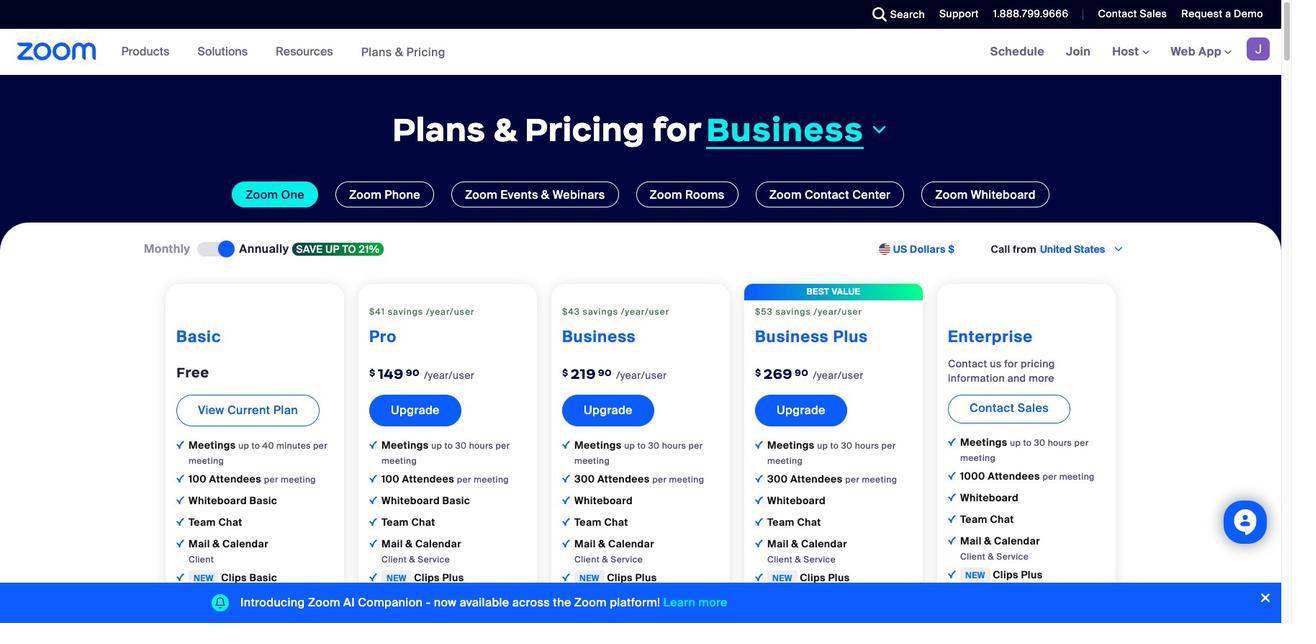 Task type: describe. For each thing, give the bounding box(es) containing it.
1000 attendees per meeting
[[961, 469, 1095, 482]]

now
[[434, 595, 457, 610]]

annually
[[239, 241, 289, 256]]

/year/user up $ 149 90 /year/user
[[426, 306, 475, 318]]

and
[[1008, 372, 1027, 385]]

/year/user down "best value"
[[814, 306, 863, 318]]

$43 savings /year/user
[[563, 306, 670, 318]]

contact inside 'contact us for pricing information and more'
[[949, 357, 988, 370]]

up to 30 hours per meeting for include image
[[382, 440, 510, 467]]

solutions
[[198, 44, 248, 59]]

for inside 'contact us for pricing information and more'
[[1005, 357, 1019, 370]]

one
[[281, 187, 305, 202]]

$53
[[756, 306, 773, 318]]

100 attendees per meeting for view current plan
[[189, 472, 316, 485]]

$41 savings /year/user
[[369, 306, 475, 318]]

team chat for include icon related to view current plan
[[189, 516, 243, 529]]

$43
[[563, 306, 580, 318]]

down image
[[870, 121, 889, 139]]

new clips basic
[[194, 571, 277, 584]]

zoom logo image
[[17, 42, 96, 61]]

chat for include icon associated with contact sales
[[991, 513, 1015, 526]]

new clips plus for include icon associated with contact sales
[[966, 568, 1043, 581]]

join
[[1067, 44, 1091, 59]]

meetings for include icon associated with upgrade
[[575, 439, 625, 451]]

request a demo
[[1182, 7, 1264, 20]]

schedule
[[991, 44, 1045, 59]]

request
[[1182, 7, 1223, 20]]

rooms
[[686, 187, 725, 202]]

/year/user inside $ 149 90 /year/user
[[424, 369, 475, 382]]

0 horizontal spatial sales
[[1018, 400, 1050, 415]]

service for include image
[[418, 554, 450, 565]]

hours for include icon associated with contact sales
[[1048, 437, 1073, 449]]

include image for upgrade
[[563, 441, 570, 449]]

new clips plus for include icon associated with upgrade
[[580, 571, 657, 584]]

chat for include icon associated with upgrade
[[605, 516, 629, 529]]

value
[[832, 286, 861, 297]]

269
[[764, 365, 793, 382]]

team for include icon associated with contact sales
[[961, 513, 988, 526]]

us dollars $ button
[[894, 242, 955, 257]]

business button
[[707, 108, 889, 150]]

companion
[[358, 595, 423, 610]]

3 upgrade from the left
[[777, 403, 826, 418]]

events
[[501, 187, 539, 202]]

clips for include icon related to view current plan
[[221, 571, 247, 584]]

web app button
[[1172, 44, 1232, 59]]

team chat for include icon associated with upgrade
[[575, 516, 629, 529]]

whiteboard basic for view current plan
[[189, 494, 277, 507]]

pro
[[369, 326, 397, 347]]

zoom for zoom one
[[246, 187, 278, 202]]

new inside new clips basic
[[194, 572, 214, 584]]

$ for pro
[[369, 367, 376, 379]]

include image for contact sales
[[949, 438, 957, 446]]

100 attendees per meeting for upgrade
[[382, 472, 509, 485]]

team for include image
[[382, 516, 409, 529]]

web
[[1172, 44, 1196, 59]]

view current plan
[[198, 403, 298, 418]]

savings for business plus
[[776, 306, 812, 318]]

introducing
[[241, 595, 305, 610]]

introducing zoom ai companion - now available across the zoom platform! learn more
[[241, 595, 728, 610]]

-
[[426, 595, 431, 610]]

host
[[1113, 44, 1143, 59]]

current
[[228, 403, 270, 418]]

resources
[[276, 44, 333, 59]]

1 new notes from the left
[[194, 593, 251, 606]]

enterprise
[[949, 326, 1034, 347]]

client for include icon associated with contact sales
[[961, 551, 986, 562]]

up for include icon associated with upgrade
[[625, 440, 635, 451]]

0 vertical spatial sales
[[1141, 7, 1168, 20]]

call
[[991, 243, 1011, 256]]

contact down information
[[970, 400, 1015, 415]]

zoom contact center
[[770, 187, 891, 202]]

monthly
[[144, 241, 190, 256]]

phone
[[385, 187, 421, 202]]

$53 savings /year/user
[[756, 306, 863, 318]]

$ 219 90 /year/user
[[563, 365, 667, 382]]

across
[[513, 595, 550, 610]]

up to 30 hours per meeting for include icon associated with upgrade
[[575, 440, 703, 467]]

host button
[[1113, 44, 1150, 59]]

us dollars $
[[894, 243, 955, 256]]

a
[[1226, 7, 1232, 20]]

web app
[[1172, 44, 1222, 59]]

zoom for zoom events & webinars
[[465, 187, 498, 202]]

40
[[263, 440, 274, 451]]

pricing for plans & pricing for
[[525, 109, 645, 151]]

product information navigation
[[111, 29, 457, 76]]

per inside up to 40 minutes per meeting
[[313, 440, 328, 451]]

pricing for plans & pricing
[[407, 44, 446, 59]]

zoom one
[[246, 187, 305, 202]]

new notes for pro
[[387, 593, 444, 606]]

$ for business
[[563, 367, 569, 379]]

plans for plans & pricing for
[[393, 109, 486, 151]]

$ 149 90 /year/user
[[369, 365, 475, 382]]

zoom rooms
[[650, 187, 725, 202]]

up for include icon associated with contact sales
[[1011, 437, 1021, 449]]

mail & calendar client
[[189, 537, 269, 565]]

per inside "1000 attendees per meeting"
[[1043, 471, 1058, 482]]

zoom whiteboard
[[936, 187, 1036, 202]]

learn
[[664, 595, 696, 610]]

1 notes from the left
[[221, 593, 251, 606]]

join link
[[1056, 29, 1102, 75]]

plus for include image
[[443, 571, 464, 584]]

free
[[176, 364, 209, 381]]

zoom left ai at the left bottom of page
[[308, 595, 341, 610]]

/year/user inside $ 269 90 /year/user
[[813, 369, 864, 382]]

30 for include image
[[456, 440, 467, 451]]

& inside the product information navigation
[[395, 44, 404, 59]]

banner containing products
[[0, 29, 1282, 76]]

meeting inside "1000 attendees per meeting"
[[1060, 471, 1095, 482]]

3 upgrade link from the left
[[756, 395, 848, 426]]

service for include icon associated with upgrade
[[611, 554, 643, 565]]

100 for view current plan
[[189, 472, 207, 485]]

up inside annually save up to 21%
[[326, 243, 340, 256]]

$41
[[369, 306, 385, 318]]

clips for include image
[[414, 571, 440, 584]]

to for include icon related to view current plan
[[252, 440, 260, 451]]

meetings for include icon related to view current plan
[[189, 439, 239, 451]]

to for include icon associated with upgrade
[[638, 440, 646, 451]]

include image
[[369, 441, 377, 449]]

zoom for zoom phone
[[349, 187, 382, 202]]

new notes for business
[[580, 593, 637, 606]]

annually save up to 21%
[[239, 241, 380, 256]]

1000
[[961, 469, 986, 482]]

219
[[571, 365, 596, 382]]

demo
[[1235, 7, 1264, 20]]

21%
[[359, 243, 380, 256]]

hours for include image
[[469, 440, 494, 451]]

1 vertical spatial contact sales
[[970, 400, 1050, 415]]

notes for pro
[[414, 593, 444, 606]]

0 horizontal spatial more
[[699, 595, 728, 610]]

tabs of zoom services tab list
[[22, 182, 1260, 207]]

meeting inside up to 40 minutes per meeting
[[189, 455, 224, 467]]

pricing
[[1021, 357, 1056, 370]]

mail for include image
[[382, 537, 403, 550]]

1.888.799.9666
[[994, 7, 1069, 20]]

calendar for include icon related to view current plan
[[223, 537, 269, 550]]

mail for include icon associated with contact sales
[[961, 534, 982, 547]]

the
[[553, 595, 572, 610]]

Country/Region text field
[[1039, 242, 1113, 256]]

to for include icon associated with contact sales
[[1024, 437, 1032, 449]]

ai
[[344, 595, 355, 610]]

30 for include icon associated with upgrade
[[649, 440, 660, 451]]

$ for business plus
[[756, 367, 762, 379]]

plans & pricing
[[361, 44, 446, 59]]

app
[[1199, 44, 1222, 59]]

best
[[807, 286, 830, 297]]

us
[[991, 357, 1002, 370]]

business plus
[[756, 326, 869, 347]]

webinars
[[553, 187, 605, 202]]

mail & calendar client & service for include image
[[382, 537, 462, 565]]

meetings for include image
[[382, 439, 432, 451]]

1 300 attendees per meeting from the left
[[575, 472, 705, 485]]

up to 40 minutes per meeting
[[189, 440, 328, 467]]

/year/user up $ 219 90 /year/user
[[621, 306, 670, 318]]

client for include icon associated with upgrade
[[575, 554, 600, 565]]

include image for view current plan
[[176, 441, 184, 449]]

save
[[296, 243, 323, 256]]



Task type: locate. For each thing, give the bounding box(es) containing it.
sales down the and
[[1018, 400, 1050, 415]]

1 100 from the left
[[189, 472, 207, 485]]

show options image
[[1114, 244, 1125, 255]]

1 horizontal spatial 300 attendees per meeting
[[768, 472, 898, 485]]

ok image
[[949, 472, 957, 480], [563, 475, 570, 482], [756, 475, 763, 482], [949, 493, 957, 501], [563, 496, 570, 504], [949, 515, 957, 523], [176, 518, 184, 526], [369, 518, 377, 526], [756, 518, 763, 526], [176, 539, 184, 547], [369, 539, 377, 547], [369, 573, 377, 581], [563, 595, 570, 603]]

90 inside $ 149 90 /year/user
[[406, 367, 420, 379]]

zoom left the events
[[465, 187, 498, 202]]

new notes down new clips basic
[[194, 593, 251, 606]]

1 horizontal spatial upgrade
[[584, 403, 633, 418]]

to inside up to 40 minutes per meeting
[[252, 440, 260, 451]]

chat for include image
[[412, 516, 436, 529]]

solutions button
[[198, 29, 254, 75]]

mail & calendar client & service for include icon associated with contact sales
[[961, 534, 1041, 562]]

90 for business plus
[[795, 367, 809, 379]]

savings right $43
[[583, 306, 619, 318]]

search
[[891, 8, 926, 21]]

team chat
[[961, 513, 1015, 526], [189, 516, 243, 529], [382, 516, 436, 529], [575, 516, 629, 529], [768, 516, 822, 529]]

300 attendees per meeting
[[575, 472, 705, 485], [768, 472, 898, 485]]

mail inside mail & calendar client
[[189, 537, 210, 550]]

/year/user down the business plus
[[813, 369, 864, 382]]

& inside mail & calendar client
[[213, 537, 220, 550]]

hours for include icon associated with upgrade
[[662, 440, 687, 451]]

for up the zoom rooms
[[653, 109, 702, 151]]

2 upgrade link from the left
[[563, 395, 655, 426]]

more right learn
[[699, 595, 728, 610]]

0 horizontal spatial new notes
[[194, 593, 251, 606]]

149
[[378, 365, 404, 382]]

90 right 219 on the bottom
[[598, 367, 612, 379]]

main content
[[0, 29, 1282, 623]]

ok image
[[176, 475, 184, 482], [369, 475, 377, 482], [176, 496, 184, 504], [369, 496, 377, 504], [756, 496, 763, 504], [563, 518, 570, 526], [949, 536, 957, 544], [563, 539, 570, 547], [756, 539, 763, 547], [949, 570, 957, 578], [176, 573, 184, 581], [563, 573, 570, 581], [756, 573, 763, 581], [369, 595, 377, 603]]

& inside tabs of zoom services tab list
[[542, 187, 550, 202]]

zoom for zoom whiteboard
[[936, 187, 968, 202]]

mail for include icon associated with upgrade
[[575, 537, 596, 550]]

plus for include icon associated with contact sales
[[1022, 568, 1043, 581]]

new clips plus
[[966, 568, 1043, 581], [387, 571, 464, 584], [580, 571, 657, 584], [773, 571, 850, 584]]

&
[[395, 44, 404, 59], [494, 109, 517, 151], [542, 187, 550, 202], [985, 534, 992, 547], [213, 537, 220, 550], [406, 537, 413, 550], [599, 537, 606, 550], [792, 537, 799, 550], [988, 551, 995, 562], [409, 554, 416, 565], [602, 554, 609, 565], [795, 554, 802, 565]]

0 vertical spatial plans
[[361, 44, 392, 59]]

$
[[949, 243, 955, 256], [369, 367, 376, 379], [563, 367, 569, 379], [756, 367, 762, 379]]

2 horizontal spatial 90
[[795, 367, 809, 379]]

to for include image
[[445, 440, 453, 451]]

clips for include icon associated with upgrade
[[607, 571, 633, 584]]

team for include icon associated with upgrade
[[575, 516, 602, 529]]

up for include image
[[432, 440, 442, 451]]

3 90 from the left
[[795, 367, 809, 379]]

from
[[1014, 243, 1037, 256]]

us
[[894, 243, 908, 256]]

support
[[940, 7, 979, 20]]

up inside up to 40 minutes per meeting
[[239, 440, 249, 451]]

upgrade for pro
[[391, 403, 440, 418]]

meeting
[[961, 452, 996, 464], [189, 455, 224, 467], [382, 455, 417, 467], [575, 455, 610, 467], [768, 455, 803, 467], [1060, 471, 1095, 482], [281, 474, 316, 485], [474, 474, 509, 485], [669, 474, 705, 485], [862, 474, 898, 485]]

upgrade for business
[[584, 403, 633, 418]]

products button
[[121, 29, 176, 75]]

2 300 from the left
[[768, 472, 788, 485]]

contact inside tabs of zoom services tab list
[[805, 187, 850, 202]]

learn more link
[[664, 595, 728, 610]]

0 horizontal spatial 100 attendees per meeting
[[189, 472, 316, 485]]

1 horizontal spatial for
[[1005, 357, 1019, 370]]

meetings
[[961, 436, 1011, 449], [189, 439, 239, 451], [382, 439, 432, 451], [575, 439, 625, 451], [768, 439, 818, 451]]

1 horizontal spatial 100
[[382, 472, 400, 485]]

zoom down business dropdown button
[[770, 187, 802, 202]]

2 whiteboard basic from the left
[[382, 494, 470, 507]]

up to 30 hours per meeting for include icon associated with contact sales
[[961, 437, 1089, 464]]

1 horizontal spatial whiteboard basic
[[382, 494, 470, 507]]

mail & calendar client & service for include icon associated with upgrade
[[575, 537, 655, 565]]

schedule link
[[980, 29, 1056, 75]]

savings right $41
[[388, 306, 424, 318]]

$ inside $ 269 90 /year/user
[[756, 367, 762, 379]]

products
[[121, 44, 170, 59]]

/year/user right 219 on the bottom
[[617, 369, 667, 382]]

for
[[653, 109, 702, 151], [1005, 357, 1019, 370]]

$ 269 90 /year/user
[[756, 365, 864, 382]]

30 for include icon associated with contact sales
[[1035, 437, 1046, 449]]

new clips plus for include image
[[387, 571, 464, 584]]

sales
[[1141, 7, 1168, 20], [1018, 400, 1050, 415]]

upgrade link for business
[[563, 395, 655, 426]]

1 horizontal spatial pricing
[[525, 109, 645, 151]]

zoom right the
[[575, 595, 607, 610]]

1 whiteboard basic from the left
[[189, 494, 277, 507]]

0 horizontal spatial for
[[653, 109, 702, 151]]

savings
[[388, 306, 424, 318], [583, 306, 619, 318], [776, 306, 812, 318]]

90 right 149
[[406, 367, 420, 379]]

profile picture image
[[1247, 37, 1271, 61]]

$ inside $ 219 90 /year/user
[[563, 367, 569, 379]]

0 horizontal spatial whiteboard basic
[[189, 494, 277, 507]]

whiteboard basic for upgrade
[[382, 494, 470, 507]]

new
[[966, 570, 986, 581], [194, 572, 214, 584], [387, 572, 407, 584], [580, 572, 600, 584], [773, 572, 793, 584], [194, 594, 214, 606], [387, 594, 407, 606], [580, 594, 600, 606]]

$ left 269
[[756, 367, 762, 379]]

contact left center
[[805, 187, 850, 202]]

2 300 attendees per meeting from the left
[[768, 472, 898, 485]]

plans inside the product information navigation
[[361, 44, 392, 59]]

2 notes from the left
[[414, 593, 444, 606]]

savings for pro
[[388, 306, 424, 318]]

clips for include icon associated with contact sales
[[993, 568, 1019, 581]]

0 vertical spatial contact sales
[[1099, 7, 1168, 20]]

savings right $53
[[776, 306, 812, 318]]

2 upgrade from the left
[[584, 403, 633, 418]]

client inside mail & calendar client
[[189, 554, 214, 565]]

new notes right the
[[580, 593, 637, 606]]

contact us for pricing information and more
[[949, 357, 1056, 385]]

upgrade link down $ 149 90 /year/user
[[369, 395, 462, 426]]

upgrade link down $ 269 90 /year/user
[[756, 395, 848, 426]]

1 horizontal spatial 300
[[768, 472, 788, 485]]

zoom events & webinars
[[465, 187, 605, 202]]

upgrade down $ 269 90 /year/user
[[777, 403, 826, 418]]

calendar inside mail & calendar client
[[223, 537, 269, 550]]

up to 30 hours per meeting
[[961, 437, 1089, 464], [382, 440, 510, 467], [575, 440, 703, 467], [768, 440, 896, 467]]

/year/user right 149
[[424, 369, 475, 382]]

include image
[[949, 438, 957, 446], [176, 441, 184, 449], [563, 441, 570, 449], [756, 441, 763, 449]]

90 inside $ 269 90 /year/user
[[795, 367, 809, 379]]

0 horizontal spatial notes
[[221, 593, 251, 606]]

pricing inside the product information navigation
[[407, 44, 446, 59]]

dollars
[[910, 243, 946, 256]]

1 horizontal spatial more
[[1029, 372, 1055, 385]]

3 notes from the left
[[607, 593, 637, 606]]

view current plan link
[[176, 395, 320, 426]]

plans for plans & pricing
[[361, 44, 392, 59]]

whiteboard inside tabs of zoom services tab list
[[971, 187, 1036, 202]]

request a demo link
[[1171, 0, 1282, 29], [1182, 7, 1264, 20]]

notes for business
[[607, 593, 637, 606]]

service
[[997, 551, 1029, 562], [418, 554, 450, 565], [611, 554, 643, 565], [804, 554, 836, 565]]

1 savings from the left
[[388, 306, 424, 318]]

clips
[[993, 568, 1019, 581], [221, 571, 247, 584], [414, 571, 440, 584], [607, 571, 633, 584], [800, 571, 826, 584]]

1 horizontal spatial upgrade link
[[563, 395, 655, 426]]

upgrade link for pro
[[369, 395, 462, 426]]

2 100 from the left
[[382, 472, 400, 485]]

1 vertical spatial pricing
[[525, 109, 645, 151]]

contact sales
[[1099, 7, 1168, 20], [970, 400, 1050, 415]]

$ inside $ 149 90 /year/user
[[369, 367, 376, 379]]

calendar for include image
[[416, 537, 462, 550]]

upgrade
[[391, 403, 440, 418], [584, 403, 633, 418], [777, 403, 826, 418]]

90 for pro
[[406, 367, 420, 379]]

calendar for include icon associated with upgrade
[[609, 537, 655, 550]]

view
[[198, 403, 225, 418]]

2 savings from the left
[[583, 306, 619, 318]]

zoom left rooms
[[650, 187, 683, 202]]

1 horizontal spatial contact sales
[[1099, 7, 1168, 20]]

calendar
[[995, 534, 1041, 547], [223, 537, 269, 550], [416, 537, 462, 550], [609, 537, 655, 550], [802, 537, 848, 550]]

1 300 from the left
[[575, 472, 595, 485]]

upgrade link down $ 219 90 /year/user
[[563, 395, 655, 426]]

90 for business
[[598, 367, 612, 379]]

1.888.799.9666 button
[[983, 0, 1073, 29], [994, 7, 1069, 20]]

call from
[[991, 243, 1037, 256]]

2 horizontal spatial new notes
[[580, 593, 637, 606]]

main content containing business
[[0, 29, 1282, 623]]

0 vertical spatial more
[[1029, 372, 1055, 385]]

1 upgrade link from the left
[[369, 395, 462, 426]]

up for include icon related to view current plan
[[239, 440, 249, 451]]

3 new notes from the left
[[580, 593, 637, 606]]

/year/user inside $ 219 90 /year/user
[[617, 369, 667, 382]]

zoom left the phone
[[349, 187, 382, 202]]

2 horizontal spatial upgrade link
[[756, 395, 848, 426]]

2 horizontal spatial notes
[[607, 593, 637, 606]]

0 horizontal spatial upgrade link
[[369, 395, 462, 426]]

1 horizontal spatial new notes
[[387, 593, 444, 606]]

1 vertical spatial sales
[[1018, 400, 1050, 415]]

mail
[[961, 534, 982, 547], [189, 537, 210, 550], [382, 537, 403, 550], [575, 537, 596, 550], [768, 537, 789, 550]]

plans & pricing link
[[361, 44, 446, 59], [361, 44, 446, 59]]

service for include icon associated with contact sales
[[997, 551, 1029, 562]]

1 vertical spatial more
[[699, 595, 728, 610]]

0 horizontal spatial 90
[[406, 367, 420, 379]]

notes
[[221, 593, 251, 606], [414, 593, 444, 606], [607, 593, 637, 606]]

1 vertical spatial plans
[[393, 109, 486, 151]]

new notes right ai at the left bottom of page
[[387, 593, 444, 606]]

$ left 149
[[369, 367, 376, 379]]

0 horizontal spatial upgrade
[[391, 403, 440, 418]]

best value
[[807, 286, 861, 297]]

plans & pricing for
[[393, 109, 702, 151]]

90 right 269
[[795, 367, 809, 379]]

whiteboard
[[971, 187, 1036, 202], [961, 491, 1019, 504], [189, 494, 247, 507], [382, 494, 440, 507], [575, 494, 633, 507], [768, 494, 826, 507]]

business
[[707, 108, 864, 150], [563, 326, 636, 347], [756, 326, 829, 347]]

attendees
[[988, 469, 1041, 482], [209, 472, 262, 485], [402, 472, 455, 485], [598, 472, 650, 485], [791, 472, 843, 485]]

2 90 from the left
[[598, 367, 612, 379]]

minutes
[[277, 440, 311, 451]]

platform!
[[610, 595, 661, 610]]

$ right 'dollars'
[[949, 243, 955, 256]]

3 savings from the left
[[776, 306, 812, 318]]

contact sales up host dropdown button
[[1099, 7, 1168, 20]]

team for include icon related to view current plan
[[189, 516, 216, 529]]

2 new notes from the left
[[387, 593, 444, 606]]

more down pricing
[[1029, 372, 1055, 385]]

plus for include icon associated with upgrade
[[636, 571, 657, 584]]

team
[[961, 513, 988, 526], [189, 516, 216, 529], [382, 516, 409, 529], [575, 516, 602, 529], [768, 516, 795, 529]]

resources button
[[276, 29, 340, 75]]

1 horizontal spatial 100 attendees per meeting
[[382, 472, 509, 485]]

1 horizontal spatial plans
[[393, 109, 486, 151]]

1 upgrade from the left
[[391, 403, 440, 418]]

notes down new clips basic
[[221, 593, 251, 606]]

0 horizontal spatial 300
[[575, 472, 595, 485]]

upgrade link
[[369, 395, 462, 426], [563, 395, 655, 426], [756, 395, 848, 426]]

banner
[[0, 29, 1282, 76]]

client for include image
[[382, 554, 407, 565]]

search button
[[862, 0, 929, 29]]

new notes
[[194, 593, 251, 606], [387, 593, 444, 606], [580, 593, 637, 606]]

zoom for zoom contact center
[[770, 187, 802, 202]]

2 horizontal spatial savings
[[776, 306, 812, 318]]

meetings for include icon associated with contact sales
[[961, 436, 1011, 449]]

information
[[949, 372, 1006, 385]]

0 vertical spatial pricing
[[407, 44, 446, 59]]

0 horizontal spatial pricing
[[407, 44, 446, 59]]

upgrade down $ 149 90 /year/user
[[391, 403, 440, 418]]

plus
[[834, 326, 869, 347], [1022, 568, 1043, 581], [443, 571, 464, 584], [636, 571, 657, 584], [829, 571, 850, 584]]

calendar for include icon associated with contact sales
[[995, 534, 1041, 547]]

$ inside dropdown button
[[949, 243, 955, 256]]

available
[[460, 595, 510, 610]]

mail for include icon related to view current plan
[[189, 537, 210, 550]]

2 100 attendees per meeting from the left
[[382, 472, 509, 485]]

zoom
[[246, 187, 278, 202], [349, 187, 382, 202], [465, 187, 498, 202], [650, 187, 683, 202], [770, 187, 802, 202], [936, 187, 968, 202], [308, 595, 341, 610], [575, 595, 607, 610]]

0 horizontal spatial 100
[[189, 472, 207, 485]]

1 vertical spatial for
[[1005, 357, 1019, 370]]

90 inside $ 219 90 /year/user
[[598, 367, 612, 379]]

zoom for zoom rooms
[[650, 187, 683, 202]]

up
[[326, 243, 340, 256], [1011, 437, 1021, 449], [239, 440, 249, 451], [432, 440, 442, 451], [625, 440, 635, 451], [818, 440, 828, 451]]

1 90 from the left
[[406, 367, 420, 379]]

client for include icon related to view current plan
[[189, 554, 214, 565]]

zoom left one
[[246, 187, 278, 202]]

0 horizontal spatial contact sales
[[970, 400, 1050, 415]]

$ left 219 on the bottom
[[563, 367, 569, 379]]

1 100 attendees per meeting from the left
[[189, 472, 316, 485]]

more inside 'contact us for pricing information and more'
[[1029, 372, 1055, 385]]

1 horizontal spatial sales
[[1141, 7, 1168, 20]]

to
[[342, 243, 356, 256], [1024, 437, 1032, 449], [252, 440, 260, 451], [445, 440, 453, 451], [638, 440, 646, 451], [831, 440, 839, 451]]

per
[[1075, 437, 1089, 449], [313, 440, 328, 451], [496, 440, 510, 451], [689, 440, 703, 451], [882, 440, 896, 451], [1043, 471, 1058, 482], [264, 474, 279, 485], [457, 474, 472, 485], [653, 474, 667, 485], [846, 474, 860, 485]]

contact up information
[[949, 357, 988, 370]]

zoom up 'dollars'
[[936, 187, 968, 202]]

sales up host dropdown button
[[1141, 7, 1168, 20]]

zoom phone
[[349, 187, 421, 202]]

team chat for include image
[[382, 516, 436, 529]]

contact up host
[[1099, 7, 1138, 20]]

100 for upgrade
[[382, 472, 400, 485]]

0 horizontal spatial 300 attendees per meeting
[[575, 472, 705, 485]]

0 vertical spatial for
[[653, 109, 702, 151]]

2 horizontal spatial upgrade
[[777, 403, 826, 418]]

for right us
[[1005, 357, 1019, 370]]

center
[[853, 187, 891, 202]]

plan
[[273, 403, 298, 418]]

savings for business
[[583, 306, 619, 318]]

to inside annually save up to 21%
[[342, 243, 356, 256]]

contact sales down the and
[[970, 400, 1050, 415]]

1 horizontal spatial savings
[[583, 306, 619, 318]]

0 horizontal spatial plans
[[361, 44, 392, 59]]

1 horizontal spatial 90
[[598, 367, 612, 379]]

more
[[1029, 372, 1055, 385], [699, 595, 728, 610]]

pricing
[[407, 44, 446, 59], [525, 109, 645, 151]]

meetings navigation
[[980, 29, 1282, 76]]

team chat for include icon associated with contact sales
[[961, 513, 1015, 526]]

chat for include icon related to view current plan
[[219, 516, 243, 529]]

plans
[[361, 44, 392, 59], [393, 109, 486, 151]]

notes left available at the left bottom of the page
[[414, 593, 444, 606]]

0 horizontal spatial savings
[[388, 306, 424, 318]]

1 horizontal spatial notes
[[414, 593, 444, 606]]

notes left learn
[[607, 593, 637, 606]]

upgrade down $ 219 90 /year/user
[[584, 403, 633, 418]]



Task type: vqa. For each thing, say whether or not it's contained in the screenshot.


